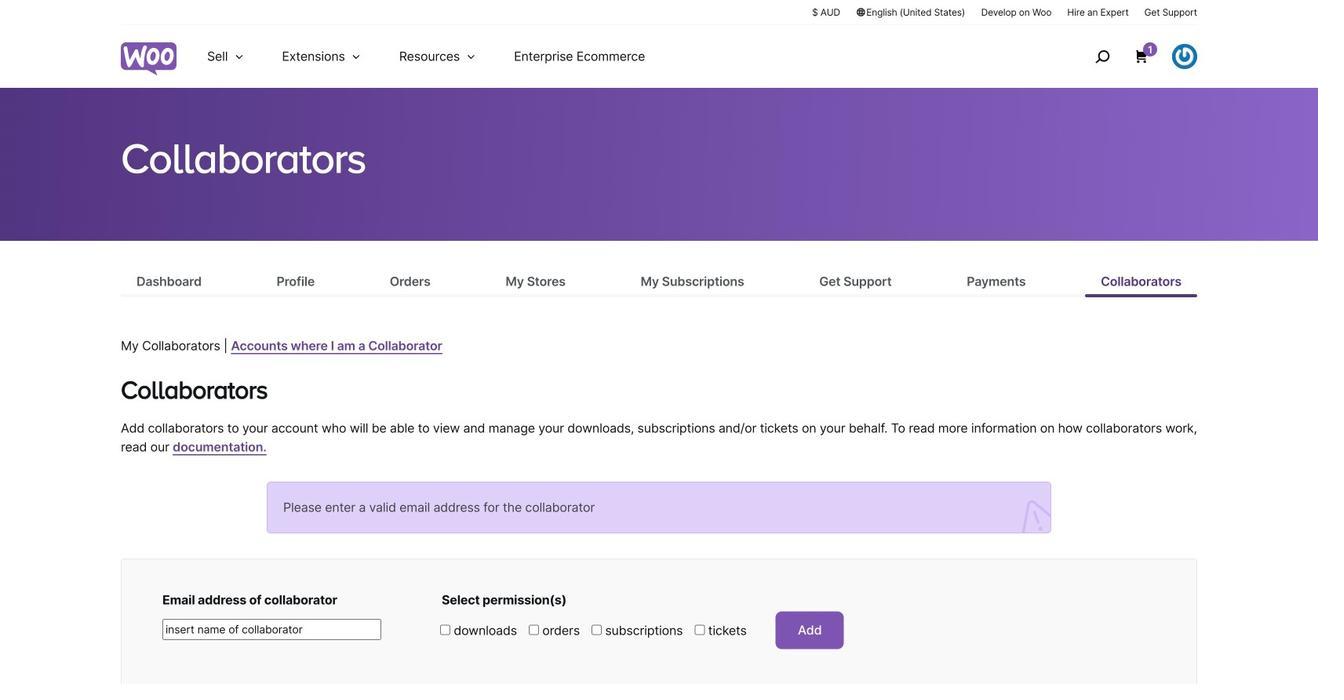 Task type: vqa. For each thing, say whether or not it's contained in the screenshot.
right external link icon
no



Task type: locate. For each thing, give the bounding box(es) containing it.
None checkbox
[[529, 625, 539, 636], [695, 625, 705, 636], [529, 625, 539, 636], [695, 625, 705, 636]]

open account menu image
[[1173, 44, 1198, 69]]

None checkbox
[[440, 625, 451, 636], [592, 625, 602, 636], [440, 625, 451, 636], [592, 625, 602, 636]]



Task type: describe. For each thing, give the bounding box(es) containing it.
search image
[[1090, 44, 1116, 69]]

service navigation menu element
[[1062, 31, 1198, 82]]



